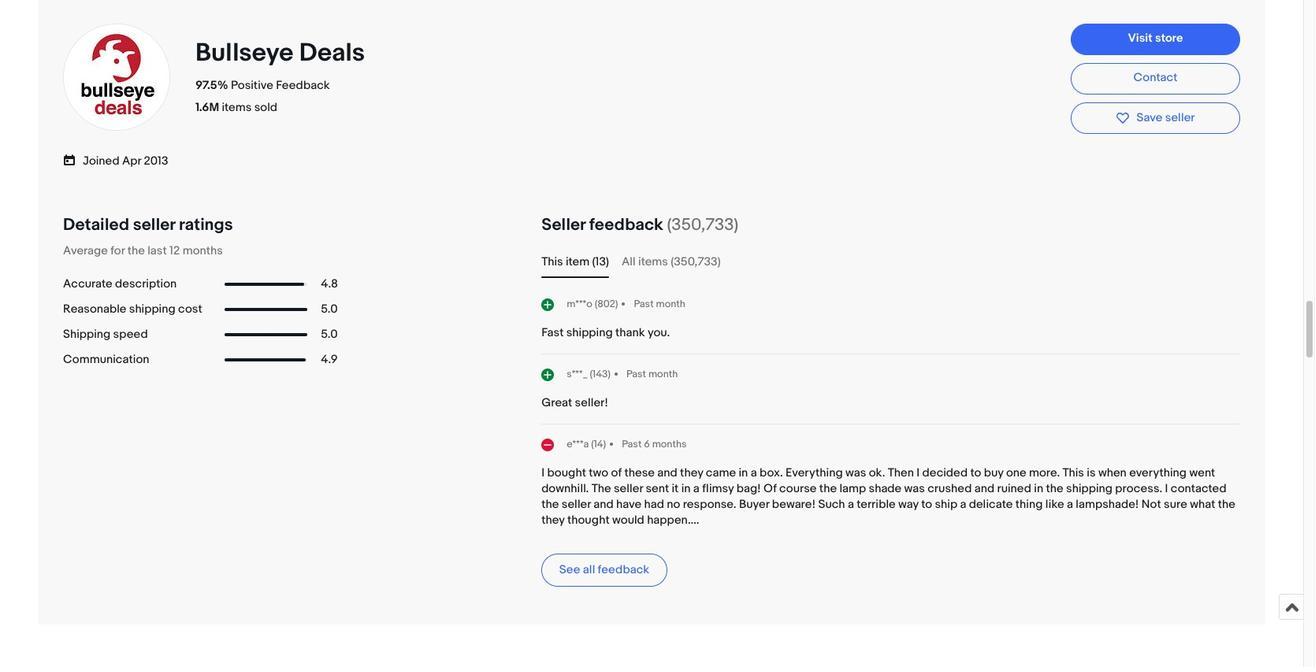 Task type: locate. For each thing, give the bounding box(es) containing it.
the
[[127, 243, 145, 258], [819, 481, 837, 496], [1046, 481, 1064, 496], [542, 497, 559, 512], [1218, 497, 1236, 512]]

1 horizontal spatial shipping
[[566, 325, 613, 340]]

thing
[[1016, 497, 1043, 512]]

it
[[672, 481, 679, 496]]

0 horizontal spatial and
[[594, 497, 614, 512]]

save seller button
[[1071, 102, 1240, 134]]

5.0 up 4.9
[[321, 327, 338, 342]]

thank
[[615, 325, 645, 340]]

past
[[634, 298, 654, 311], [626, 368, 646, 381], [622, 438, 642, 451]]

0 vertical spatial they
[[680, 466, 703, 481]]

this inside i bought two of these and they came in a box. everything was ok. then i decided to buy one more. this is when everything went downhill. the seller sent it in a flimsy bag! of course the lamp shade was crushed and ruined in the shipping process. i contacted the seller and have had no response. buyer beware! such a terrible way to ship a delicate thing like a lampshade! not sure what the they thought would happen….
[[1063, 466, 1084, 481]]

tab list containing this item (13)
[[542, 253, 1240, 272]]

1 vertical spatial shipping
[[566, 325, 613, 340]]

12
[[169, 243, 180, 258]]

seller!
[[575, 396, 608, 411]]

sold
[[254, 100, 277, 115]]

downhill.
[[542, 481, 589, 496]]

contact
[[1134, 70, 1178, 85]]

detailed
[[63, 215, 129, 236]]

2 vertical spatial shipping
[[1066, 481, 1113, 496]]

1 vertical spatial this
[[1063, 466, 1084, 481]]

and down the
[[594, 497, 614, 512]]

shipping down m***o (802)
[[566, 325, 613, 340]]

0 horizontal spatial they
[[542, 513, 565, 528]]

and
[[657, 466, 677, 481], [975, 481, 995, 496], [594, 497, 614, 512]]

tab list
[[542, 253, 1240, 272]]

1 horizontal spatial items
[[638, 254, 668, 269]]

seller right save on the right top of the page
[[1165, 110, 1195, 125]]

months down ratings
[[183, 243, 223, 258]]

i down everything at the right bottom
[[1165, 481, 1168, 496]]

0 vertical spatial items
[[222, 100, 252, 115]]

ruined
[[997, 481, 1031, 496]]

past month
[[634, 298, 686, 311], [626, 368, 678, 381]]

communication
[[63, 352, 149, 367]]

1 horizontal spatial this
[[1063, 466, 1084, 481]]

save seller
[[1137, 110, 1195, 125]]

average for the last 12 months
[[63, 243, 223, 258]]

had
[[644, 497, 664, 512]]

(350,733) down "seller feedback (350,733)"
[[671, 254, 721, 269]]

no
[[667, 497, 680, 512]]

month up you.
[[656, 298, 686, 311]]

happen….
[[647, 513, 699, 528]]

0 horizontal spatial was
[[846, 466, 866, 481]]

97.5% positive feedback 1.6m items sold
[[195, 78, 330, 115]]

was up lamp
[[846, 466, 866, 481]]

is
[[1087, 466, 1096, 481]]

months right 6
[[652, 438, 687, 451]]

in up bag!
[[739, 466, 748, 481]]

items right all
[[638, 254, 668, 269]]

1 vertical spatial (350,733)
[[671, 254, 721, 269]]

1 vertical spatial was
[[904, 481, 925, 496]]

5.0 for reasonable shipping cost
[[321, 302, 338, 317]]

0 vertical spatial (350,733)
[[667, 215, 738, 236]]

0 vertical spatial month
[[656, 298, 686, 311]]

month down you.
[[648, 368, 678, 381]]

(143)
[[590, 368, 611, 381]]

(802)
[[595, 298, 618, 311]]

past month up you.
[[634, 298, 686, 311]]

i right then
[[917, 466, 920, 481]]

2 horizontal spatial and
[[975, 481, 995, 496]]

items
[[222, 100, 252, 115], [638, 254, 668, 269]]

4.8
[[321, 277, 338, 292]]

past right (143)
[[626, 368, 646, 381]]

shipping down 'is'
[[1066, 481, 1113, 496]]

past left 6
[[622, 438, 642, 451]]

was
[[846, 466, 866, 481], [904, 481, 925, 496]]

past for shipping
[[634, 298, 654, 311]]

and up delicate
[[975, 481, 995, 496]]

month for fast shipping thank you.
[[656, 298, 686, 311]]

past up thank
[[634, 298, 654, 311]]

shipping speed
[[63, 327, 148, 342]]

0 horizontal spatial months
[[183, 243, 223, 258]]

a up response.
[[693, 481, 700, 496]]

i
[[542, 466, 545, 481], [917, 466, 920, 481], [1165, 481, 1168, 496]]

1 vertical spatial feedback
[[598, 563, 649, 578]]

cost
[[178, 302, 202, 317]]

months
[[183, 243, 223, 258], [652, 438, 687, 451]]

1 horizontal spatial they
[[680, 466, 703, 481]]

(350,733)
[[667, 215, 738, 236], [671, 254, 721, 269]]

1 horizontal spatial was
[[904, 481, 925, 496]]

0 vertical spatial shipping
[[129, 302, 175, 317]]

beware!
[[772, 497, 816, 512]]

this left item
[[542, 254, 563, 269]]

all items (350,733)
[[622, 254, 721, 269]]

2 vertical spatial past
[[622, 438, 642, 451]]

1 horizontal spatial to
[[970, 466, 981, 481]]

came
[[706, 466, 736, 481]]

1 vertical spatial months
[[652, 438, 687, 451]]

for
[[110, 243, 125, 258]]

1 vertical spatial and
[[975, 481, 995, 496]]

0 vertical spatial this
[[542, 254, 563, 269]]

0 vertical spatial feedback
[[589, 215, 663, 236]]

store
[[1155, 31, 1183, 46]]

shipping for fast
[[566, 325, 613, 340]]

1 vertical spatial 5.0
[[321, 327, 338, 342]]

s***_
[[567, 368, 588, 381]]

items down positive
[[222, 100, 252, 115]]

response.
[[683, 497, 736, 512]]

(350,733) up all items (350,733)
[[667, 215, 738, 236]]

1 vertical spatial items
[[638, 254, 668, 269]]

feedback up all
[[589, 215, 663, 236]]

0 horizontal spatial shipping
[[129, 302, 175, 317]]

feedback
[[276, 78, 330, 93]]

1 vertical spatial past
[[626, 368, 646, 381]]

feedback right all
[[598, 563, 649, 578]]

great
[[542, 396, 572, 411]]

2 horizontal spatial shipping
[[1066, 481, 1113, 496]]

would
[[612, 513, 644, 528]]

i left bought
[[542, 466, 545, 481]]

seller up last
[[133, 215, 175, 236]]

speed
[[113, 327, 148, 342]]

in right it
[[681, 481, 691, 496]]

shipping down 'description'
[[129, 302, 175, 317]]

a
[[751, 466, 757, 481], [693, 481, 700, 496], [848, 497, 854, 512], [960, 497, 966, 512], [1067, 497, 1073, 512]]

1 vertical spatial past month
[[626, 368, 678, 381]]

2 5.0 from the top
[[321, 327, 338, 342]]

and up it
[[657, 466, 677, 481]]

joined apr 2013
[[83, 154, 168, 169]]

they left came
[[680, 466, 703, 481]]

0 horizontal spatial this
[[542, 254, 563, 269]]

97.5%
[[195, 78, 228, 93]]

0 vertical spatial to
[[970, 466, 981, 481]]

this left 'is'
[[1063, 466, 1084, 481]]

fast
[[542, 325, 564, 340]]

0 vertical spatial 5.0
[[321, 302, 338, 317]]

positive
[[231, 78, 273, 93]]

5.0 down 4.8 at the left
[[321, 302, 338, 317]]

(350,733) inside tab list
[[671, 254, 721, 269]]

they down downhill.
[[542, 513, 565, 528]]

0 horizontal spatial in
[[681, 481, 691, 496]]

was up way
[[904, 481, 925, 496]]

deals
[[299, 38, 365, 68]]

0 vertical spatial past
[[634, 298, 654, 311]]

past month down you.
[[626, 368, 678, 381]]

(350,733) for seller feedback (350,733)
[[667, 215, 738, 236]]

feedback
[[589, 215, 663, 236], [598, 563, 649, 578]]

0 vertical spatial was
[[846, 466, 866, 481]]

1 vertical spatial they
[[542, 513, 565, 528]]

of
[[764, 481, 777, 496]]

0 vertical spatial and
[[657, 466, 677, 481]]

to right way
[[921, 497, 932, 512]]

like
[[1045, 497, 1064, 512]]

0 horizontal spatial items
[[222, 100, 252, 115]]

this inside tab list
[[542, 254, 563, 269]]

4.9
[[321, 352, 338, 367]]

i bought two of these and they came in a box. everything was ok. then i decided to buy one more. this is when everything went downhill. the seller sent it in a flimsy bag! of course the lamp shade was crushed and ruined in the shipping process. i contacted the seller and have had no response. buyer beware! such a terrible way to ship a delicate thing like a lampshade! not sure what the they thought would happen….
[[542, 466, 1236, 528]]

shipping
[[129, 302, 175, 317], [566, 325, 613, 340], [1066, 481, 1113, 496]]

5.0
[[321, 302, 338, 317], [321, 327, 338, 342]]

0 vertical spatial past month
[[634, 298, 686, 311]]

month
[[656, 298, 686, 311], [648, 368, 678, 381]]

1 vertical spatial month
[[648, 368, 678, 381]]

last
[[148, 243, 167, 258]]

past month for great seller!
[[626, 368, 678, 381]]

see
[[559, 563, 580, 578]]

to left buy at bottom right
[[970, 466, 981, 481]]

the up like
[[1046, 481, 1064, 496]]

text__icon wrapper image
[[63, 152, 83, 168]]

1 vertical spatial to
[[921, 497, 932, 512]]

save
[[1137, 110, 1163, 125]]

ratings
[[179, 215, 233, 236]]

in down more.
[[1034, 481, 1043, 496]]

1 5.0 from the top
[[321, 302, 338, 317]]



Task type: describe. For each thing, give the bounding box(es) containing it.
process.
[[1115, 481, 1163, 496]]

1 horizontal spatial months
[[652, 438, 687, 451]]

terrible
[[857, 497, 896, 512]]

decided
[[922, 466, 968, 481]]

delicate
[[969, 497, 1013, 512]]

5.0 for shipping speed
[[321, 327, 338, 342]]

0 horizontal spatial to
[[921, 497, 932, 512]]

accurate
[[63, 277, 112, 292]]

past for bought
[[622, 438, 642, 451]]

great seller!
[[542, 396, 608, 411]]

m***o (802)
[[567, 298, 618, 311]]

shade
[[869, 481, 902, 496]]

reasonable
[[63, 302, 126, 317]]

visit store link
[[1071, 23, 1240, 55]]

flimsy
[[702, 481, 734, 496]]

1 horizontal spatial in
[[739, 466, 748, 481]]

sure
[[1164, 497, 1187, 512]]

month for great seller!
[[648, 368, 678, 381]]

these
[[624, 466, 655, 481]]

a up bag!
[[751, 466, 757, 481]]

see all feedback
[[559, 563, 649, 578]]

a right like
[[1067, 497, 1073, 512]]

accurate description
[[63, 277, 177, 292]]

buyer
[[739, 497, 769, 512]]

2 horizontal spatial in
[[1034, 481, 1043, 496]]

(13)
[[592, 254, 609, 269]]

this item (13)
[[542, 254, 609, 269]]

the down downhill.
[[542, 497, 559, 512]]

two
[[589, 466, 609, 481]]

past for seller!
[[626, 368, 646, 381]]

0 vertical spatial months
[[183, 243, 223, 258]]

6
[[644, 438, 650, 451]]

bullseye deals link
[[195, 38, 371, 68]]

the right for
[[127, 243, 145, 258]]

contacted
[[1171, 481, 1227, 496]]

1.6m
[[195, 100, 219, 115]]

items inside the 97.5% positive feedback 1.6m items sold
[[222, 100, 252, 115]]

bag!
[[737, 481, 761, 496]]

the
[[592, 481, 611, 496]]

a down lamp
[[848, 497, 854, 512]]

seller up have
[[614, 481, 643, 496]]

e***a (14)
[[567, 438, 606, 451]]

way
[[898, 497, 919, 512]]

lamp
[[840, 481, 866, 496]]

shipping
[[63, 327, 110, 342]]

all
[[622, 254, 636, 269]]

2 horizontal spatial i
[[1165, 481, 1168, 496]]

everything
[[1129, 466, 1187, 481]]

box.
[[760, 466, 783, 481]]

e***a
[[567, 438, 589, 451]]

apr
[[122, 154, 141, 169]]

past 6 months
[[622, 438, 687, 451]]

thought
[[567, 513, 610, 528]]

0 horizontal spatial i
[[542, 466, 545, 481]]

detailed seller ratings
[[63, 215, 233, 236]]

the right the what
[[1218, 497, 1236, 512]]

of
[[611, 466, 622, 481]]

1 horizontal spatial i
[[917, 466, 920, 481]]

seller feedback (350,733)
[[542, 215, 738, 236]]

the up such
[[819, 481, 837, 496]]

one
[[1006, 466, 1026, 481]]

contact link
[[1071, 63, 1240, 94]]

then
[[888, 466, 914, 481]]

description
[[115, 277, 177, 292]]

not
[[1142, 497, 1161, 512]]

visit
[[1128, 31, 1153, 46]]

a right ship
[[960, 497, 966, 512]]

reasonable shipping cost
[[63, 302, 202, 317]]

bought
[[547, 466, 586, 481]]

items inside tab list
[[638, 254, 668, 269]]

bullseye deals image
[[61, 22, 172, 132]]

when
[[1098, 466, 1127, 481]]

item
[[566, 254, 590, 269]]

(14)
[[591, 438, 606, 451]]

shipping inside i bought two of these and they came in a box. everything was ok. then i decided to buy one more. this is when everything went downhill. the seller sent it in a flimsy bag! of course the lamp shade was crushed and ruined in the shipping process. i contacted the seller and have had no response. buyer beware! such a terrible way to ship a delicate thing like a lampshade! not sure what the they thought would happen….
[[1066, 481, 1113, 496]]

ok.
[[869, 466, 885, 481]]

crushed
[[928, 481, 972, 496]]

course
[[779, 481, 817, 496]]

have
[[616, 497, 642, 512]]

buy
[[984, 466, 1004, 481]]

average
[[63, 243, 108, 258]]

m***o
[[567, 298, 592, 311]]

(350,733) for all items (350,733)
[[671, 254, 721, 269]]

more.
[[1029, 466, 1060, 481]]

fast shipping thank you.
[[542, 325, 670, 340]]

bullseye deals
[[195, 38, 365, 68]]

seller inside button
[[1165, 110, 1195, 125]]

2 vertical spatial and
[[594, 497, 614, 512]]

1 horizontal spatial and
[[657, 466, 677, 481]]

sent
[[646, 481, 669, 496]]

joined
[[83, 154, 120, 169]]

all
[[583, 563, 595, 578]]

ship
[[935, 497, 958, 512]]

past month for fast shipping thank you.
[[634, 298, 686, 311]]

lampshade!
[[1076, 497, 1139, 512]]

such
[[818, 497, 845, 512]]

s***_ (143)
[[567, 368, 611, 381]]

visit store
[[1128, 31, 1183, 46]]

seller down downhill.
[[562, 497, 591, 512]]

2013
[[144, 154, 168, 169]]

shipping for reasonable
[[129, 302, 175, 317]]

what
[[1190, 497, 1215, 512]]

seller
[[542, 215, 586, 236]]



Task type: vqa. For each thing, say whether or not it's contained in the screenshot.
Great seller!'s month
yes



